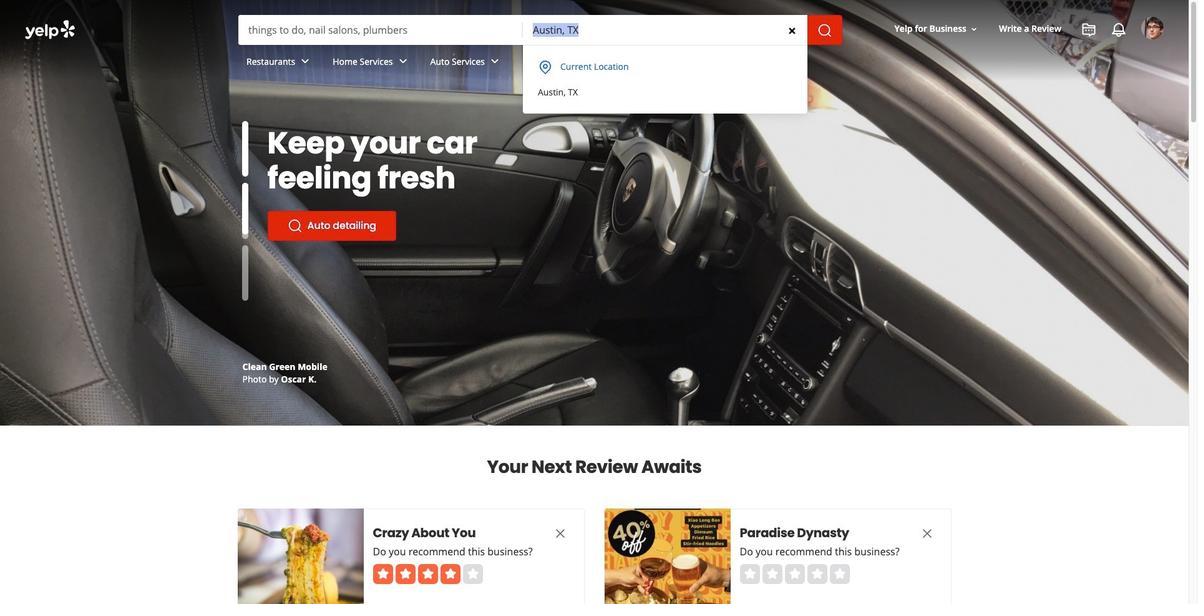 Task type: locate. For each thing, give the bounding box(es) containing it.
16 chevron down v2 image
[[970, 24, 980, 34]]

1 vertical spatial select slide image
[[242, 180, 248, 236]]

  text field
[[523, 15, 808, 45]]

0 horizontal spatial 24 chevron down v2 image
[[298, 54, 313, 69]]

dismiss card image
[[553, 526, 568, 541]]

None search field
[[0, 0, 1189, 114]]

2 select slide image from the top
[[242, 180, 248, 236]]

24 chevron down v2 image
[[298, 54, 313, 69], [396, 54, 411, 69], [488, 54, 503, 69]]

1 horizontal spatial 24 chevron down v2 image
[[396, 54, 411, 69]]

None search field
[[238, 15, 843, 45]]

photo of crazy about you image
[[238, 509, 364, 604]]

0 vertical spatial select slide image
[[242, 121, 248, 177]]

None field
[[238, 15, 523, 45], [523, 15, 808, 45], [523, 15, 808, 45]]

1 24 chevron down v2 image from the left
[[298, 54, 313, 69]]

dismiss card image
[[920, 526, 935, 541]]

None radio
[[740, 564, 760, 584], [763, 564, 783, 584], [785, 564, 805, 584], [808, 564, 828, 584], [830, 564, 850, 584], [740, 564, 760, 584], [763, 564, 783, 584], [785, 564, 805, 584], [808, 564, 828, 584], [830, 564, 850, 584]]

select slide image
[[242, 121, 248, 177], [242, 180, 248, 236]]

24 marker v2 image
[[538, 60, 553, 75]]

2 horizontal spatial 24 chevron down v2 image
[[488, 54, 503, 69]]

projects image
[[1082, 22, 1097, 37]]



Task type: vqa. For each thing, say whether or not it's contained in the screenshot.
Search image
yes



Task type: describe. For each thing, give the bounding box(es) containing it.
2 24 chevron down v2 image from the left
[[396, 54, 411, 69]]

james p. image
[[1142, 17, 1164, 39]]

business categories element
[[237, 45, 1164, 81]]

3 24 chevron down v2 image from the left
[[488, 54, 503, 69]]

none field things to do, nail salons, plumbers
[[238, 15, 523, 45]]

address, neighborhood, city, state or zip search field
[[523, 15, 808, 45]]

24 search v2 image
[[288, 219, 302, 233]]

1 select slide image from the top
[[242, 121, 248, 177]]

things to do, nail salons, plumbers search field
[[238, 15, 523, 45]]

(no rating) image
[[740, 564, 850, 584]]

24 chevron down v2 image
[[547, 54, 562, 69]]

notifications image
[[1112, 22, 1127, 37]]

4 star rating image
[[373, 564, 483, 584]]

search image
[[818, 23, 833, 38]]

photo of paradise dynasty image
[[605, 509, 731, 604]]

user actions element
[[885, 16, 1182, 92]]

rating element
[[740, 564, 850, 584]]



